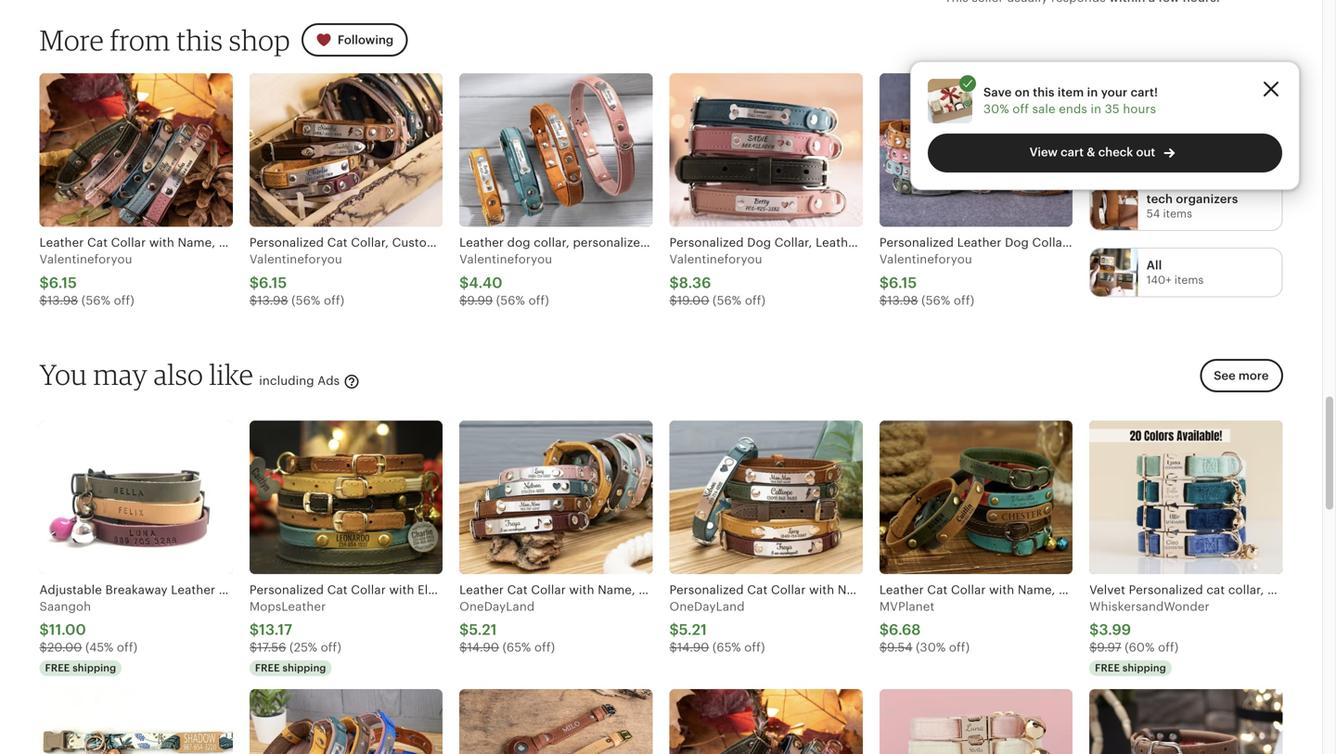 Task type: locate. For each thing, give the bounding box(es) containing it.
2 (56% from the left
[[292, 294, 321, 308]]

rifle paper co personalized breakaway cat collar-engraved id tag - vine garden image
[[39, 690, 233, 755]]

personalized dog collar, leather dog collar with name, engraved dog collars, custom dog collar, dog collar with silent name plate image
[[670, 73, 863, 227]]

$
[[39, 275, 49, 291], [250, 275, 259, 291], [460, 275, 469, 291], [670, 275, 679, 291], [880, 275, 889, 291], [39, 294, 47, 308], [250, 294, 257, 308], [460, 294, 467, 308], [670, 294, 678, 308], [880, 294, 888, 308], [39, 622, 49, 639], [250, 622, 259, 639], [460, 622, 469, 639], [670, 622, 679, 639], [880, 622, 889, 639], [1090, 622, 1099, 639], [39, 641, 47, 655], [250, 641, 257, 655], [460, 641, 467, 655], [670, 641, 678, 655], [880, 641, 887, 655], [1090, 641, 1098, 655]]

cart!
[[1131, 85, 1159, 99]]

free down 9.97
[[1095, 663, 1120, 674]]

personalized leather cat collar with airtag holder, leather airtag cat collar, genuine leather cat collar, leather cat collar airtag image
[[460, 690, 653, 755]]

organizers
[[1176, 192, 1239, 206]]

this up sale
[[1033, 85, 1055, 99]]

1 horizontal spatial this
[[1033, 85, 1055, 99]]

2 horizontal spatial shipping
[[1123, 663, 1167, 674]]

4 valentineforyou from the left
[[670, 253, 763, 267]]

following button
[[302, 23, 408, 57]]

adjustable breakaway leather cat collar, with bell, name and number, 12 colors personalization, kitten collar, quick release, leather collar image
[[39, 421, 233, 574]]

3 valentineforyou from the left
[[460, 253, 553, 267]]

off) for leather cat collar with name, personalized cat collar, engraved custom cat collar image for 6.15
[[114, 294, 135, 308]]

3 13.98 from the left
[[888, 294, 918, 308]]

items inside all 140+ items
[[1175, 274, 1204, 286]]

whiskersandwonder $ 3.99 $ 9.97 (60% off) free shipping
[[1090, 600, 1210, 674]]

valentineforyou $ 6.15 $ 13.98 (56% off) for leather cat collar with name, personalized cat collar, engraved custom cat collar image for 6.15
[[39, 253, 135, 308]]

(56%
[[81, 294, 110, 308], [292, 294, 321, 308], [496, 294, 525, 308], [713, 294, 742, 308], [922, 294, 951, 308]]

1 valentineforyou $ 6.15 $ 13.98 (56% off) from the left
[[39, 253, 135, 308]]

(56% for personalized dog collar, leather dog collar with name, engraved dog collars, custom dog collar, dog collar with silent name plate image
[[713, 294, 742, 308]]

free inside the saangoh $ 11.00 $ 20.00 (45% off) free shipping
[[45, 663, 70, 674]]

13.17
[[259, 622, 292, 639]]

13.98 for personalized cat collar, custom cat collars with engarved name, small kitten collar image
[[257, 294, 288, 308]]

2 horizontal spatial free
[[1095, 663, 1120, 674]]

personalized cat collar with name tag, leather green cat collar, small kitten collar, custom cat collar soft image
[[670, 421, 863, 574]]

see more link
[[1195, 359, 1283, 404]]

4 (56% from the left
[[713, 294, 742, 308]]

valentineforyou $ 6.15 $ 13.98 (56% off) for personalized cat collar, custom cat collars with engarved name, small kitten collar image
[[250, 253, 345, 308]]

1 horizontal spatial 13.98
[[257, 294, 288, 308]]

0 horizontal spatial 13.98
[[47, 294, 78, 308]]

0 horizontal spatial onedayland
[[460, 600, 535, 614]]

rolled leather cat collar with engraved cat id tag or custom leather bead, soft leather cat collar with bell, cat name tag collar image
[[1090, 690, 1283, 755]]

11.00
[[49, 622, 86, 639]]

6.15
[[49, 275, 77, 291], [259, 275, 287, 291], [889, 275, 917, 291]]

off) inside mvplanet $ 6.68 $ 9.54 (30% off)
[[949, 641, 970, 655]]

(56% for leather cat collar with name, personalized cat collar, engraved custom cat collar image for 6.15
[[81, 294, 110, 308]]

shipping down (60%
[[1123, 663, 1167, 674]]

0 horizontal spatial leather cat collar with name, personalized cat collar, engraved custom cat collar image
[[39, 73, 233, 227]]

2 vertical spatial items
[[1175, 274, 1204, 286]]

free inside whiskersandwonder $ 3.99 $ 9.97 (60% off) free shipping
[[1095, 663, 1120, 674]]

8.36
[[679, 275, 712, 291]]

3 free from the left
[[1095, 663, 1120, 674]]

2 vertical spatial leather cat collar with name, personalized cat collar, engraved custom cat collar image
[[670, 690, 863, 755]]

1 onedayland from the left
[[460, 600, 535, 614]]

2 13.98 from the left
[[257, 294, 288, 308]]

2 5.21 from the left
[[679, 622, 707, 639]]

off) for leather dog collar, personalized dog collar leather, cat collar personalized, cat collar leather, puppy collar, pin buckle collar boy girl image
[[529, 294, 549, 308]]

3 6.15 from the left
[[889, 275, 917, 291]]

dog
[[1147, 126, 1170, 139]]

1 shipping from the left
[[73, 663, 116, 674]]

2 horizontal spatial 13.98
[[888, 294, 918, 308]]

items inside tech organizers 54 items
[[1163, 207, 1193, 220]]

(65% for personalized cat collar with name tag, leather green cat collar, small kitten collar, custom cat collar soft image
[[713, 641, 741, 655]]

shipping down (25%
[[283, 663, 326, 674]]

3 shipping from the left
[[1123, 663, 1167, 674]]

this
[[176, 23, 223, 57], [1033, 85, 1055, 99]]

2 14.90 from the left
[[678, 641, 709, 655]]

1 horizontal spatial valentineforyou $ 6.15 $ 13.98 (56% off)
[[250, 253, 345, 308]]

off) inside valentineforyou $ 8.36 $ 19.00 (56% off)
[[745, 294, 766, 308]]

leather cat collar with name, personalized cat collar, engraved custom cat collar image for 5.21
[[460, 421, 653, 574]]

items
[[1164, 141, 1193, 154], [1163, 207, 1193, 220], [1175, 274, 1204, 286]]

off)
[[114, 294, 135, 308], [324, 294, 345, 308], [529, 294, 549, 308], [745, 294, 766, 308], [954, 294, 975, 308], [117, 641, 138, 655], [321, 641, 342, 655], [535, 641, 555, 655], [745, 641, 765, 655], [949, 641, 970, 655], [1159, 641, 1179, 655]]

all
[[1147, 258, 1163, 272]]

ads
[[318, 374, 340, 388]]

shipping for you may also like
[[283, 663, 326, 674]]

0 vertical spatial items
[[1164, 141, 1193, 154]]

leather cat collar with name, personalized cat collar, engraved custom cat collar image
[[39, 73, 233, 227], [460, 421, 653, 574], [670, 690, 863, 755]]

1 (65% from the left
[[503, 641, 531, 655]]

54
[[1147, 207, 1161, 220]]

5 valentineforyou from the left
[[880, 253, 973, 267]]

(65%
[[503, 641, 531, 655], [713, 641, 741, 655]]

5 (56% from the left
[[922, 294, 951, 308]]

off) for personalized cat collar with name tag, leather green cat collar, small kitten collar, custom cat collar soft image
[[745, 641, 765, 655]]

valentineforyou
[[39, 253, 132, 267], [250, 253, 342, 267], [460, 253, 553, 267], [670, 253, 763, 267], [880, 253, 973, 267]]

0 horizontal spatial 6.15
[[49, 275, 77, 291]]

5.21
[[469, 622, 497, 639], [679, 622, 707, 639]]

1 horizontal spatial shipping
[[283, 663, 326, 674]]

0 horizontal spatial valentineforyou $ 6.15 $ 13.98 (56% off)
[[39, 253, 135, 308]]

(56% inside valentineforyou $ 8.36 $ 19.00 (56% off)
[[713, 294, 742, 308]]

2 valentineforyou $ 6.15 $ 13.98 (56% off) from the left
[[250, 253, 345, 308]]

1 horizontal spatial onedayland $ 5.21 $ 14.90 (65% off)
[[670, 600, 765, 655]]

0 vertical spatial this
[[176, 23, 223, 57]]

off) inside the saangoh $ 11.00 $ 20.00 (45% off) free shipping
[[117, 641, 138, 655]]

2 horizontal spatial 6.15
[[889, 275, 917, 291]]

shipping inside the saangoh $ 11.00 $ 20.00 (45% off) free shipping
[[73, 663, 116, 674]]

3 valentineforyou $ 6.15 $ 13.98 (56% off) from the left
[[880, 253, 975, 308]]

items inside dog collar 20 items
[[1164, 141, 1193, 154]]

14.90 for leather cat collar with name, personalized cat collar, engraved custom cat collar image associated with 5.21
[[467, 641, 499, 655]]

1 (56% from the left
[[81, 294, 110, 308]]

1 horizontal spatial 14.90
[[678, 641, 709, 655]]

1 horizontal spatial (65%
[[713, 641, 741, 655]]

1 14.90 from the left
[[467, 641, 499, 655]]

onedayland $ 5.21 $ 14.90 (65% off)
[[460, 600, 555, 655], [670, 600, 765, 655]]

0 horizontal spatial (65%
[[503, 641, 531, 655]]

(60%
[[1125, 641, 1155, 655]]

4.40
[[469, 275, 503, 291]]

save on this item in your cart! 30% off sale ends in 35 hours
[[984, 85, 1159, 116]]

0 horizontal spatial this
[[176, 23, 223, 57]]

off
[[1013, 102, 1029, 116]]

free down 17.56
[[255, 663, 280, 674]]

0 vertical spatial leather cat collar with name, personalized cat collar, engraved custom cat collar image
[[39, 73, 233, 227]]

valentineforyou inside valentineforyou $ 8.36 $ 19.00 (56% off)
[[670, 253, 763, 267]]

1 horizontal spatial onedayland
[[670, 600, 745, 614]]

0 horizontal spatial shipping
[[73, 663, 116, 674]]

0 horizontal spatial onedayland $ 5.21 $ 14.90 (65% off)
[[460, 600, 555, 655]]

1 horizontal spatial 6.15
[[259, 275, 287, 291]]

1 onedayland $ 5.21 $ 14.90 (65% off) from the left
[[460, 600, 555, 655]]

2 onedayland $ 5.21 $ 14.90 (65% off) from the left
[[670, 600, 765, 655]]

items down collar
[[1164, 141, 1193, 154]]

2 6.15 from the left
[[259, 275, 287, 291]]

1 vertical spatial items
[[1163, 207, 1193, 220]]

14.90
[[467, 641, 499, 655], [678, 641, 709, 655]]

5.21 for personalized cat collar with name tag, leather green cat collar, small kitten collar, custom cat collar soft image
[[679, 622, 707, 639]]

see more listings in the all section image
[[1091, 249, 1139, 297]]

in
[[1088, 85, 1098, 99], [1091, 102, 1102, 116]]

off) inside the 'valentineforyou $ 4.40 $ 9.99 (56% off)'
[[529, 294, 549, 308]]

valentineforyou $ 6.15 $ 13.98 (56% off)
[[39, 253, 135, 308], [250, 253, 345, 308], [880, 253, 975, 308]]

1 valentineforyou from the left
[[39, 253, 132, 267]]

1 horizontal spatial free
[[255, 663, 280, 674]]

off) for personalized leather dog collar, custom dog collar with name plate, engraved dog collar, small dog collars girl dog collar for female dogs image
[[954, 294, 975, 308]]

2 valentineforyou from the left
[[250, 253, 342, 267]]

shipping
[[73, 663, 116, 674], [283, 663, 326, 674], [1123, 663, 1167, 674]]

1 13.98 from the left
[[47, 294, 78, 308]]

onedayland $ 5.21 $ 14.90 (65% off) for personalized cat collar with name tag, leather green cat collar, small kitten collar, custom cat collar soft image
[[670, 600, 765, 655]]

0 vertical spatial in
[[1088, 85, 1098, 99]]

saangoh $ 11.00 $ 20.00 (45% off) free shipping
[[39, 600, 138, 674]]

2 onedayland from the left
[[670, 600, 745, 614]]

2 (65% from the left
[[713, 641, 741, 655]]

(56% inside the 'valentineforyou $ 4.40 $ 9.99 (56% off)'
[[496, 294, 525, 308]]

1 5.21 from the left
[[469, 622, 497, 639]]

free
[[45, 663, 70, 674], [255, 663, 280, 674], [1095, 663, 1120, 674]]

3 (56% from the left
[[496, 294, 525, 308]]

personalized cat collar, custom cat collars with engarved name, small kitten collar image
[[250, 73, 443, 227]]

1 free from the left
[[45, 663, 70, 674]]

9.97
[[1098, 641, 1122, 655]]

free inside mopsleather $ 13.17 $ 17.56 (25% off) free shipping
[[255, 663, 280, 674]]

items right the 140+
[[1175, 274, 1204, 286]]

more from this shop
[[39, 23, 290, 57]]

see more
[[1214, 369, 1269, 383]]

sale
[[1033, 102, 1056, 116]]

1 horizontal spatial 5.21
[[679, 622, 707, 639]]

0 horizontal spatial 14.90
[[467, 641, 499, 655]]

0 horizontal spatial free
[[45, 663, 70, 674]]

1 vertical spatial leather cat collar with name, personalized cat collar, engraved custom cat collar image
[[460, 421, 653, 574]]

see
[[1214, 369, 1236, 383]]

shipping down (45% at the bottom left of the page
[[73, 663, 116, 674]]

personalized leather dog collar, custom dog collar with name plate, engraved dog collar, small dog collars girl dog collar for female dogs image
[[880, 73, 1073, 227]]

items down the tech
[[1163, 207, 1193, 220]]

0 horizontal spatial 5.21
[[469, 622, 497, 639]]

view cart & check out link
[[928, 134, 1283, 173]]

1 horizontal spatial leather cat collar with name, personalized cat collar, engraved custom cat collar image
[[460, 421, 653, 574]]

in right item
[[1088, 85, 1098, 99]]

by
[[1157, 76, 1178, 96]]

6.15 for leather cat collar with name, personalized cat collar, engraved custom cat collar image for 6.15
[[49, 275, 77, 291]]

this right from
[[176, 23, 223, 57]]

in left 35
[[1091, 102, 1102, 116]]

this inside save on this item in your cart! 30% off sale ends in 35 hours
[[1033, 85, 1055, 99]]

2 free from the left
[[255, 663, 280, 674]]

free down 20.00
[[45, 663, 70, 674]]

shipping inside mopsleather $ 13.17 $ 17.56 (25% off) free shipping
[[283, 663, 326, 674]]

off) for leather cat collar with name, personalized cat collar, engraved cat collar with bell, kitten collar, custom cat collars, boy cat collar girl image
[[949, 641, 970, 655]]

see more button
[[1200, 359, 1283, 393]]

valentineforyou for personalized leather dog collar, custom dog collar with name plate, engraved dog collar, small dog collars girl dog collar for female dogs image
[[880, 253, 973, 267]]

1 vertical spatial this
[[1033, 85, 1055, 99]]

you
[[39, 357, 87, 392]]

2 shipping from the left
[[283, 663, 326, 674]]

17.56
[[257, 641, 286, 655]]

1 6.15 from the left
[[49, 275, 77, 291]]

13.98
[[47, 294, 78, 308], [257, 294, 288, 308], [888, 294, 918, 308]]

onedayland
[[460, 600, 535, 614], [670, 600, 745, 614]]

including
[[259, 374, 314, 388]]

see more listings in the tech organizers section image
[[1091, 182, 1139, 230]]

2 horizontal spatial valentineforyou $ 6.15 $ 13.98 (56% off)
[[880, 253, 975, 308]]



Task type: vqa. For each thing, say whether or not it's contained in the screenshot.
from
yes



Task type: describe. For each thing, give the bounding box(es) containing it.
(56% for leather dog collar, personalized dog collar leather, cat collar personalized, cat collar leather, puppy collar, pin buckle collar boy girl image
[[496, 294, 525, 308]]

may
[[93, 357, 148, 392]]

mopsleather
[[250, 600, 326, 614]]

more
[[1239, 369, 1269, 383]]

saangoh
[[39, 600, 91, 614]]

13.98 for leather cat collar with name, personalized cat collar, engraved custom cat collar image for 6.15
[[47, 294, 78, 308]]

19.00
[[678, 294, 710, 308]]

browse by section
[[1090, 76, 1246, 96]]

shop
[[229, 23, 290, 57]]

leather cat collar with name, personalized cat collar, engraved cat collar with bell, kitten collar, custom cat collars, boy cat collar girl image
[[880, 421, 1073, 574]]

personalized cat collar with elastic strap, leather cat collar with id tag, custom cat collars, girl boy cat collar with bell, kitten collar image
[[250, 421, 443, 574]]

items for organizers
[[1163, 207, 1193, 220]]

item
[[1058, 85, 1085, 99]]

view cart & check out
[[1030, 145, 1156, 159]]

&
[[1087, 145, 1096, 159]]

leather cat collar with name, personalized cat collar, engraved custom cat collar image for 6.15
[[39, 73, 233, 227]]

leather dog collar, personalized dog collar leather, cat collar personalized, cat collar leather, puppy collar, pin buckle collar boy girl image
[[460, 73, 653, 227]]

off) for personalized cat collar, custom cat collars with engarved name, small kitten collar image
[[324, 294, 345, 308]]

this for from
[[176, 23, 223, 57]]

this for on
[[1033, 85, 1055, 99]]

luxury velvet pink peach personalized cat collar bow tie leash set,custom kitten puppy name tag,free gold bell,small dog engraved pet gift image
[[880, 690, 1073, 755]]

9.54
[[887, 641, 913, 655]]

off) inside whiskersandwonder $ 3.99 $ 9.97 (60% off) free shipping
[[1159, 641, 1179, 655]]

valentineforyou $ 6.15 $ 13.98 (56% off) for personalized leather dog collar, custom dog collar with name plate, engraved dog collar, small dog collars girl dog collar for female dogs image
[[880, 253, 975, 308]]

(56% for personalized leather dog collar, custom dog collar with name plate, engraved dog collar, small dog collars girl dog collar for female dogs image
[[922, 294, 951, 308]]

onedayland for personalized cat collar with name tag, leather green cat collar, small kitten collar, custom cat collar soft image
[[670, 600, 745, 614]]

valentineforyou $ 4.40 $ 9.99 (56% off)
[[460, 253, 553, 308]]

velvet personalized cat collar, cat collar leash set, kitten collar, adjustable collar, cat collar with name, custom  cat collar, cat gift image
[[1090, 421, 1283, 574]]

valentineforyou for leather cat collar with name, personalized cat collar, engraved custom cat collar image for 6.15
[[39, 253, 132, 267]]

tech
[[1147, 192, 1173, 206]]

6.15 for personalized leather dog collar, custom dog collar with name plate, engraved dog collar, small dog collars girl dog collar for female dogs image
[[889, 275, 917, 291]]

out
[[1137, 145, 1156, 159]]

(65% for leather cat collar with name, personalized cat collar, engraved custom cat collar image associated with 5.21
[[503, 641, 531, 655]]

hours
[[1123, 102, 1157, 116]]

tech organizers 54 items
[[1147, 192, 1239, 220]]

from
[[110, 23, 170, 57]]

off) for personalized dog collar, leather dog collar with name, engraved dog collars, custom dog collar, dog collar with silent name plate image
[[745, 294, 766, 308]]

(25%
[[290, 641, 318, 655]]

mopsleather $ 13.17 $ 17.56 (25% off) free shipping
[[250, 600, 342, 674]]

1 vertical spatial in
[[1091, 102, 1102, 116]]

9.99
[[467, 294, 493, 308]]

browse
[[1090, 76, 1153, 96]]

following
[[338, 33, 394, 47]]

onedayland for leather cat collar with name, personalized cat collar, engraved custom cat collar image associated with 5.21
[[460, 600, 535, 614]]

(56% for personalized cat collar, custom cat collars with engarved name, small kitten collar image
[[292, 294, 321, 308]]

20
[[1147, 141, 1161, 154]]

140+
[[1147, 274, 1172, 286]]

mvplanet
[[880, 600, 935, 614]]

13.98 for personalized leather dog collar, custom dog collar with name plate, engraved dog collar, small dog collars girl dog collar for female dogs image
[[888, 294, 918, 308]]

6.15 for personalized cat collar, custom cat collars with engarved name, small kitten collar image
[[259, 275, 287, 291]]

(30%
[[916, 641, 946, 655]]

ends
[[1059, 102, 1088, 116]]

view
[[1030, 145, 1058, 159]]

valentineforyou for personalized dog collar, leather dog collar with name, engraved dog collars, custom dog collar, dog collar with silent name plate image
[[670, 253, 763, 267]]

valentineforyou for leather dog collar, personalized dog collar leather, cat collar personalized, cat collar leather, puppy collar, pin buckle collar boy girl image
[[460, 253, 553, 267]]

35
[[1105, 102, 1120, 116]]

check
[[1099, 145, 1134, 159]]

all 140+ items
[[1147, 258, 1204, 286]]

off) inside mopsleather $ 13.17 $ 17.56 (25% off) free shipping
[[321, 641, 342, 655]]

2 horizontal spatial leather cat collar with name, personalized cat collar, engraved custom cat collar image
[[670, 690, 863, 755]]

30%
[[984, 102, 1010, 116]]

free for more from this shop
[[45, 663, 70, 674]]

mvplanet $ 6.68 $ 9.54 (30% off)
[[880, 600, 970, 655]]

your
[[1102, 85, 1128, 99]]

save
[[984, 85, 1012, 99]]

like
[[209, 357, 254, 392]]

cart
[[1061, 145, 1084, 159]]

also
[[154, 357, 203, 392]]

valentineforyou $ 8.36 $ 19.00 (56% off)
[[670, 253, 766, 308]]

onedayland $ 5.21 $ 14.90 (65% off) for leather cat collar with name, personalized cat collar, engraved custom cat collar image associated with 5.21
[[460, 600, 555, 655]]

valentineforyou for personalized cat collar, custom cat collars with engarved name, small kitten collar image
[[250, 253, 342, 267]]

off) for leather cat collar with name, personalized cat collar, engraved custom cat collar image associated with 5.21
[[535, 641, 555, 655]]

items for collar
[[1164, 141, 1193, 154]]

20.00
[[47, 641, 82, 655]]

free for you may also like
[[255, 663, 280, 674]]

shipping inside whiskersandwonder $ 3.99 $ 9.97 (60% off) free shipping
[[1123, 663, 1167, 674]]

whiskersandwonder
[[1090, 600, 1210, 614]]

more
[[39, 23, 104, 57]]

collar
[[1173, 126, 1207, 139]]

14.90 for personalized cat collar with name tag, leather green cat collar, small kitten collar, custom cat collar soft image
[[678, 641, 709, 655]]

you may also like including ads
[[39, 357, 343, 392]]

see more listings in the dog collar section image
[[1091, 116, 1139, 164]]

5.21 for leather cat collar with name, personalized cat collar, engraved custom cat collar image associated with 5.21
[[469, 622, 497, 639]]

on
[[1015, 85, 1030, 99]]

shipping for more from this shop
[[73, 663, 116, 674]]

section
[[1183, 76, 1246, 96]]

dog collar 20 items
[[1147, 126, 1207, 154]]

(45%
[[85, 641, 114, 655]]

3.99
[[1099, 622, 1132, 639]]

6.68
[[889, 622, 921, 639]]

leather dog collar with bow tie, personalized dog collar leather, cat collar personalized with bow, cat collar leather, puppy wedding collar image
[[250, 690, 443, 755]]



